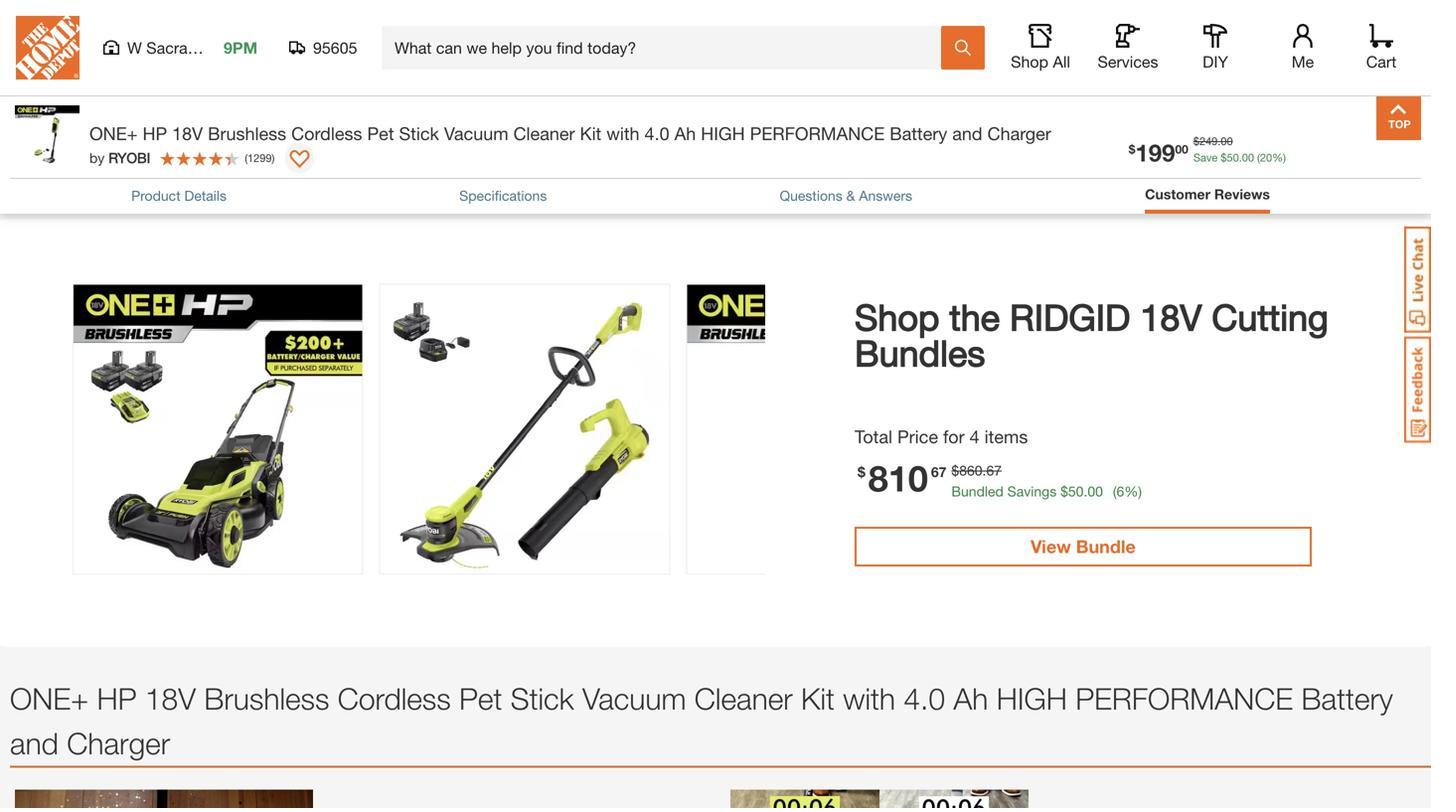 Task type: vqa. For each thing, say whether or not it's contained in the screenshot.
Shop
yes



Task type: locate. For each thing, give the bounding box(es) containing it.
0 vertical spatial battery
[[890, 123, 948, 144]]

0 vertical spatial hp
[[143, 123, 167, 144]]

customer up 4.4 out of 5 at the left top
[[10, 140, 94, 161]]

2 horizontal spatial 00
[[1242, 151, 1255, 164]]

kit
[[580, 123, 602, 144], [801, 681, 835, 716]]

0 vertical spatial pet
[[367, 123, 394, 144]]

1 horizontal spatial vacuum
[[582, 681, 686, 716]]

thumbnail image
[[15, 790, 313, 808], [731, 790, 1029, 808]]

2 thumbnail image from the left
[[731, 790, 1029, 808]]

00 right 50
[[1242, 151, 1255, 164]]

me button
[[1271, 24, 1335, 72]]

2 horizontal spatial (
[[1258, 151, 1260, 164]]

shop left all
[[1011, 52, 1049, 71]]

%) inside $ 810 67 $ 860.67 bundled savings $ 50.00 ( 6 %)
[[1125, 483, 1142, 499]]

0 vertical spatial high
[[701, 123, 745, 144]]

0 horizontal spatial reviews
[[99, 140, 171, 161]]

2 vertical spatial questions
[[780, 187, 843, 204]]

1 vertical spatial questions
[[37, 89, 100, 106]]

2 horizontal spatial package product image image
[[687, 285, 976, 574]]

1 vertical spatial answers
[[859, 187, 913, 204]]

display image
[[290, 150, 310, 170]]

customer reviews up 5 at the left
[[10, 140, 171, 161]]

4.0
[[645, 123, 670, 144], [904, 681, 945, 716]]

reviews down 50
[[1215, 186, 1270, 202]]

( right 50.00
[[1113, 483, 1117, 499]]

services button
[[1097, 24, 1160, 72]]

bundled
[[952, 483, 1004, 499]]

20
[[1260, 151, 1273, 164]]

0 horizontal spatial high
[[701, 123, 745, 144]]

specifications button
[[459, 185, 547, 206], [459, 185, 547, 206]]

1 horizontal spatial (
[[1113, 483, 1117, 499]]

product details button
[[131, 185, 227, 206], [131, 185, 227, 206]]

reviews
[[99, 140, 171, 161], [1215, 186, 1270, 202]]

vacuum inside one+ hp 18v brushless cordless pet stick vacuum cleaner kit with 4.0 ah high performance battery and charger
[[582, 681, 686, 716]]

answers inside the questions & answers 125 questions
[[119, 58, 193, 79]]

2 vertical spatial 18v
[[145, 681, 196, 716]]

95605
[[313, 38, 357, 57]]

0 horizontal spatial one+
[[10, 681, 89, 716]]

%)
[[1273, 151, 1286, 164], [1125, 483, 1142, 499]]

h
[[90, 8, 100, 24]]

price
[[898, 426, 938, 447]]

customer reviews button
[[1145, 184, 1270, 209], [1145, 184, 1270, 205]]

1 vertical spatial kit
[[801, 681, 835, 716]]

0 vertical spatial 4.0
[[645, 123, 670, 144]]

diy
[[1203, 52, 1229, 71]]

1 package product image image from the left
[[74, 285, 363, 574]]

$ up save at the right top
[[1194, 135, 1200, 148]]

stick
[[399, 123, 439, 144], [511, 681, 574, 716]]

high
[[701, 123, 745, 144], [997, 681, 1068, 716]]

one+ hp 18v brushless cordless pet stick vacuum cleaner kit with 4.0 ah high performance battery and charger
[[89, 123, 1052, 144], [10, 681, 1394, 761]]

1 vertical spatial battery
[[1302, 681, 1394, 716]]

1 vertical spatial and
[[10, 726, 59, 761]]

package product image image
[[74, 285, 363, 574], [380, 285, 669, 574], [687, 285, 976, 574]]

$ right the 67
[[952, 462, 960, 479]]

1 vertical spatial cleaner
[[695, 681, 793, 716]]

hp
[[143, 123, 167, 144], [97, 681, 137, 716]]

0 vertical spatial kit
[[580, 123, 602, 144]]

0 vertical spatial with
[[607, 123, 640, 144]]

$ left save at the right top
[[1129, 142, 1136, 156]]

0 vertical spatial performance
[[750, 123, 885, 144]]

shop all
[[1011, 52, 1071, 71]]

view bundle
[[1031, 536, 1136, 557]]

)
[[272, 151, 275, 164]]

& inside the questions & answers 125 questions
[[101, 58, 114, 79]]

1 horizontal spatial cleaner
[[695, 681, 793, 716]]

0 vertical spatial answers
[[119, 58, 193, 79]]

0 vertical spatial one+
[[89, 123, 138, 144]]

1 thumbnail image from the left
[[15, 790, 313, 808]]

1 horizontal spatial 00
[[1221, 135, 1233, 148]]

1 horizontal spatial &
[[847, 187, 855, 204]]

1 vertical spatial reviews
[[1215, 186, 1270, 202]]

0 vertical spatial questions
[[10, 58, 96, 79]]

0 horizontal spatial stick
[[399, 123, 439, 144]]

9pm
[[224, 38, 258, 57]]

1299
[[248, 151, 272, 164]]

customer reviews
[[10, 140, 171, 161], [1145, 186, 1270, 202]]

one+
[[89, 123, 138, 144], [10, 681, 89, 716]]

performance
[[750, 123, 885, 144], [1076, 681, 1294, 716]]

0 horizontal spatial ah
[[675, 123, 696, 144]]

with
[[607, 123, 640, 144], [843, 681, 896, 716]]

2 package product image image from the left
[[380, 285, 669, 574]]

0 horizontal spatial hp
[[97, 681, 137, 716]]

1 horizontal spatial with
[[843, 681, 896, 716]]

1 horizontal spatial charger
[[988, 123, 1052, 144]]

questions & answers button
[[780, 185, 913, 206], [780, 185, 913, 206]]

product
[[131, 187, 181, 204]]

1 horizontal spatial reviews
[[1215, 186, 1270, 202]]

1 horizontal spatial %)
[[1273, 151, 1286, 164]]

0 vertical spatial and
[[953, 123, 983, 144]]

stick inside one+ hp 18v brushless cordless pet stick vacuum cleaner kit with 4.0 ah high performance battery and charger
[[511, 681, 574, 716]]

1 horizontal spatial customer
[[1145, 186, 1211, 202]]

00 up 50
[[1221, 135, 1233, 148]]

1 vertical spatial with
[[843, 681, 896, 716]]

of
[[57, 171, 69, 187]]

%) right 50.00
[[1125, 483, 1142, 499]]

details
[[184, 187, 227, 204]]

1 vertical spatial %)
[[1125, 483, 1142, 499]]

0 horizontal spatial package product image image
[[74, 285, 363, 574]]

1 vertical spatial brushless
[[204, 681, 329, 716]]

0 horizontal spatial pet
[[367, 123, 394, 144]]

0 vertical spatial &
[[101, 58, 114, 79]]

1 horizontal spatial stick
[[511, 681, 574, 716]]

1 horizontal spatial and
[[953, 123, 983, 144]]

249
[[1200, 135, 1218, 148]]

1 vertical spatial 18v
[[1141, 296, 1202, 338]]

%) right 50
[[1273, 151, 1286, 164]]

1 horizontal spatial package product image image
[[380, 285, 669, 574]]

cordless
[[291, 123, 362, 144], [338, 681, 451, 716]]

customer reviews down save at the right top
[[1145, 186, 1270, 202]]

0 horizontal spatial &
[[101, 58, 114, 79]]

bundles
[[855, 331, 986, 374]]

& for questions & answers
[[847, 187, 855, 204]]

0 vertical spatial cordless
[[291, 123, 362, 144]]

1 vertical spatial &
[[847, 187, 855, 204]]

0 horizontal spatial thumbnail image
[[15, 790, 313, 808]]

battery
[[890, 123, 948, 144], [1302, 681, 1394, 716]]

0 horizontal spatial shop
[[855, 296, 940, 338]]

0 vertical spatial customer reviews
[[10, 140, 171, 161]]

0 vertical spatial 18v
[[172, 123, 203, 144]]

shop inside button
[[1011, 52, 1049, 71]]

battery inside one+ hp 18v brushless cordless pet stick vacuum cleaner kit with 4.0 ah high performance battery and charger
[[1302, 681, 1394, 716]]

1 horizontal spatial ah
[[954, 681, 989, 716]]

brushless
[[208, 123, 286, 144], [204, 681, 329, 716]]

shop for shop all
[[1011, 52, 1049, 71]]

0 horizontal spatial battery
[[890, 123, 948, 144]]

0 horizontal spatial customer reviews
[[10, 140, 171, 161]]

50.00
[[1069, 483, 1103, 499]]

( inside $ 810 67 $ 860.67 bundled savings $ 50.00 ( 6 %)
[[1113, 483, 1117, 499]]

shop
[[1011, 52, 1049, 71], [855, 296, 940, 338]]

cart link
[[1360, 24, 1404, 72]]

by
[[89, 150, 105, 166]]

customer down save at the right top
[[1145, 186, 1211, 202]]

1 vertical spatial customer reviews
[[1145, 186, 1270, 202]]

vacuum
[[444, 123, 509, 144], [582, 681, 686, 716]]

and inside one+ hp 18v brushless cordless pet stick vacuum cleaner kit with 4.0 ah high performance battery and charger
[[10, 726, 59, 761]]

1 vertical spatial vacuum
[[582, 681, 686, 716]]

0 vertical spatial %)
[[1273, 151, 1286, 164]]

reviews up product
[[99, 140, 171, 161]]

charger
[[988, 123, 1052, 144], [67, 726, 170, 761]]

cleaner
[[514, 123, 575, 144], [695, 681, 793, 716]]

( right 50
[[1258, 151, 1260, 164]]

$
[[1194, 135, 1200, 148], [1129, 142, 1136, 156], [1221, 151, 1227, 164], [952, 462, 960, 479], [858, 464, 866, 480], [1061, 483, 1069, 499]]

feedback link image
[[1405, 336, 1432, 443]]

1 horizontal spatial high
[[997, 681, 1068, 716]]

3 package product image image from the left
[[687, 285, 976, 574]]

pet
[[367, 123, 394, 144], [459, 681, 502, 716]]

1 vertical spatial performance
[[1076, 681, 1294, 716]]

0 horizontal spatial and
[[10, 726, 59, 761]]

1 horizontal spatial .
[[1239, 151, 1242, 164]]

18v
[[172, 123, 203, 144], [1141, 296, 1202, 338], [145, 681, 196, 716]]

0 horizontal spatial customer
[[10, 140, 94, 161]]

.
[[1218, 135, 1221, 148], [1239, 151, 1242, 164]]

0 horizontal spatial (
[[245, 151, 248, 164]]

questions & answers 125 questions
[[10, 58, 193, 106]]

0 horizontal spatial with
[[607, 123, 640, 144]]

1 horizontal spatial one+
[[89, 123, 138, 144]]

What can we help you find today? search field
[[395, 27, 940, 69]]

0 vertical spatial charger
[[988, 123, 1052, 144]]

00 left save at the right top
[[1176, 142, 1189, 156]]

product image image
[[15, 105, 80, 170]]

125
[[10, 89, 33, 106]]

1 horizontal spatial customer reviews
[[1145, 186, 1270, 202]]

0 vertical spatial ah
[[675, 123, 696, 144]]

(
[[1258, 151, 1260, 164], [245, 151, 248, 164], [1113, 483, 1117, 499]]

1 vertical spatial stick
[[511, 681, 574, 716]]

shop the ridgid 18v cutting bundles
[[855, 296, 1329, 374]]

1 vertical spatial pet
[[459, 681, 502, 716]]

18v inside one+ hp 18v brushless cordless pet stick vacuum cleaner kit with 4.0 ah high performance battery and charger
[[145, 681, 196, 716]]

0 horizontal spatial 00
[[1176, 142, 1189, 156]]

1 horizontal spatial 4.0
[[904, 681, 945, 716]]

1 vertical spatial hp
[[97, 681, 137, 716]]

0 vertical spatial .
[[1218, 135, 1221, 148]]

&
[[101, 58, 114, 79], [847, 187, 855, 204]]

answers
[[119, 58, 193, 79], [859, 187, 913, 204]]

1 horizontal spatial thumbnail image
[[731, 790, 1029, 808]]

bundle
[[1076, 536, 1136, 557]]

shop inside shop the ridgid 18v cutting bundles
[[855, 296, 940, 338]]

0 horizontal spatial charger
[[67, 726, 170, 761]]

shop left the
[[855, 296, 940, 338]]

1 horizontal spatial shop
[[1011, 52, 1049, 71]]

save
[[1194, 151, 1218, 164]]

questions
[[10, 58, 96, 79], [37, 89, 100, 106], [780, 187, 843, 204]]

shop all button
[[1009, 24, 1073, 72]]

ah
[[675, 123, 696, 144], [954, 681, 989, 716]]

$ 199 00 $ 249 . 00 save $ 50 . 00 ( 20 %)
[[1129, 135, 1286, 167]]

1 horizontal spatial kit
[[801, 681, 835, 716]]

and
[[953, 123, 983, 144], [10, 726, 59, 761]]

( left )
[[245, 151, 248, 164]]

1 vertical spatial high
[[997, 681, 1068, 716]]

%) inside $ 199 00 $ 249 . 00 save $ 50 . 00 ( 20 %)
[[1273, 151, 1286, 164]]

1 horizontal spatial answers
[[859, 187, 913, 204]]

( inside $ 199 00 $ 249 . 00 save $ 50 . 00 ( 20 %)
[[1258, 151, 1260, 164]]



Task type: describe. For each thing, give the bounding box(es) containing it.
0 vertical spatial brushless
[[208, 123, 286, 144]]

cart
[[1367, 52, 1397, 71]]

items
[[985, 426, 1028, 447]]

sacramento
[[146, 38, 233, 57]]

1 vertical spatial one+ hp 18v brushless cordless pet stick vacuum cleaner kit with 4.0 ah high performance battery and charger
[[10, 681, 1394, 761]]

w
[[127, 38, 142, 57]]

services
[[1098, 52, 1159, 71]]

$ right savings
[[1061, 483, 1069, 499]]

4
[[970, 426, 980, 447]]

$ left 810
[[858, 464, 866, 480]]

diy button
[[1184, 24, 1248, 72]]

questions & answers
[[780, 187, 913, 204]]

95605 button
[[289, 38, 358, 58]]

product details
[[131, 187, 227, 204]]

1 vertical spatial charger
[[67, 726, 170, 761]]

0 vertical spatial customer
[[10, 140, 94, 161]]

199
[[1136, 138, 1176, 167]]

0 horizontal spatial .
[[1218, 135, 1221, 148]]

4.4
[[10, 171, 29, 187]]

cutting
[[1212, 296, 1329, 338]]

1 vertical spatial customer
[[1145, 186, 1211, 202]]

shop for shop the ridgid 18v cutting bundles
[[855, 296, 940, 338]]

0 horizontal spatial vacuum
[[444, 123, 509, 144]]

dimensions: h button
[[0, 0, 1432, 40]]

50
[[1227, 151, 1239, 164]]

1 vertical spatial cordless
[[338, 681, 451, 716]]

0 vertical spatial stick
[[399, 123, 439, 144]]

high inside one+ hp 18v brushless cordless pet stick vacuum cleaner kit with 4.0 ah high performance battery and charger
[[997, 681, 1068, 716]]

(1,299)
[[170, 171, 212, 187]]

answers for questions & answers
[[859, 187, 913, 204]]

$ right save at the right top
[[1221, 151, 1227, 164]]

5
[[73, 171, 81, 187]]

questions for questions & answers
[[780, 187, 843, 204]]

1 vertical spatial one+
[[10, 681, 89, 716]]

view bundle link
[[855, 527, 1312, 567]]

4.4 out of 5
[[10, 171, 81, 187]]

& for questions & answers 125 questions
[[101, 58, 114, 79]]

out
[[33, 171, 53, 187]]

18v inside shop the ridgid 18v cutting bundles
[[1141, 296, 1202, 338]]

savings
[[1008, 483, 1057, 499]]

dimensions: h
[[10, 8, 104, 24]]

the
[[950, 296, 1000, 338]]

0 horizontal spatial 4.0
[[645, 123, 670, 144]]

view
[[1031, 536, 1071, 557]]

live chat image
[[1405, 227, 1432, 333]]

me
[[1292, 52, 1314, 71]]

( 1299 )
[[245, 151, 275, 164]]

with inside one+ hp 18v brushless cordless pet stick vacuum cleaner kit with 4.0 ah high performance battery and charger
[[843, 681, 896, 716]]

67
[[931, 464, 947, 480]]

total price for 4 items
[[855, 426, 1028, 447]]

ridgid
[[1010, 296, 1131, 338]]

$ 810 67 $ 860.67 bundled savings $ 50.00 ( 6 %)
[[858, 457, 1142, 499]]

ryobi
[[109, 150, 150, 166]]

w sacramento 9pm
[[127, 38, 258, 57]]

dimensions:
[[10, 8, 87, 24]]

hp inside one+ hp 18v brushless cordless pet stick vacuum cleaner kit with 4.0 ah high performance battery and charger
[[97, 681, 137, 716]]

specifications
[[459, 187, 547, 204]]

answers for questions & answers 125 questions
[[119, 58, 193, 79]]

for
[[943, 426, 965, 447]]

0 vertical spatial one+ hp 18v brushless cordless pet stick vacuum cleaner kit with 4.0 ah high performance battery and charger
[[89, 123, 1052, 144]]

1 vertical spatial .
[[1239, 151, 1242, 164]]

1 vertical spatial ah
[[954, 681, 989, 716]]

6
[[1117, 483, 1125, 499]]

0 vertical spatial reviews
[[99, 140, 171, 161]]

by ryobi
[[89, 150, 150, 166]]

top button
[[1377, 95, 1422, 140]]

all
[[1053, 52, 1071, 71]]

total
[[855, 426, 893, 447]]

0 vertical spatial cleaner
[[514, 123, 575, 144]]

860.67
[[960, 462, 1002, 479]]

the home depot logo image
[[16, 16, 80, 80]]

0 horizontal spatial kit
[[580, 123, 602, 144]]

810
[[869, 457, 928, 499]]

questions for questions & answers 125 questions
[[10, 58, 96, 79]]

1 horizontal spatial performance
[[1076, 681, 1294, 716]]

4.0 inside one+ hp 18v brushless cordless pet stick vacuum cleaner kit with 4.0 ah high performance battery and charger
[[904, 681, 945, 716]]

1 horizontal spatial pet
[[459, 681, 502, 716]]



